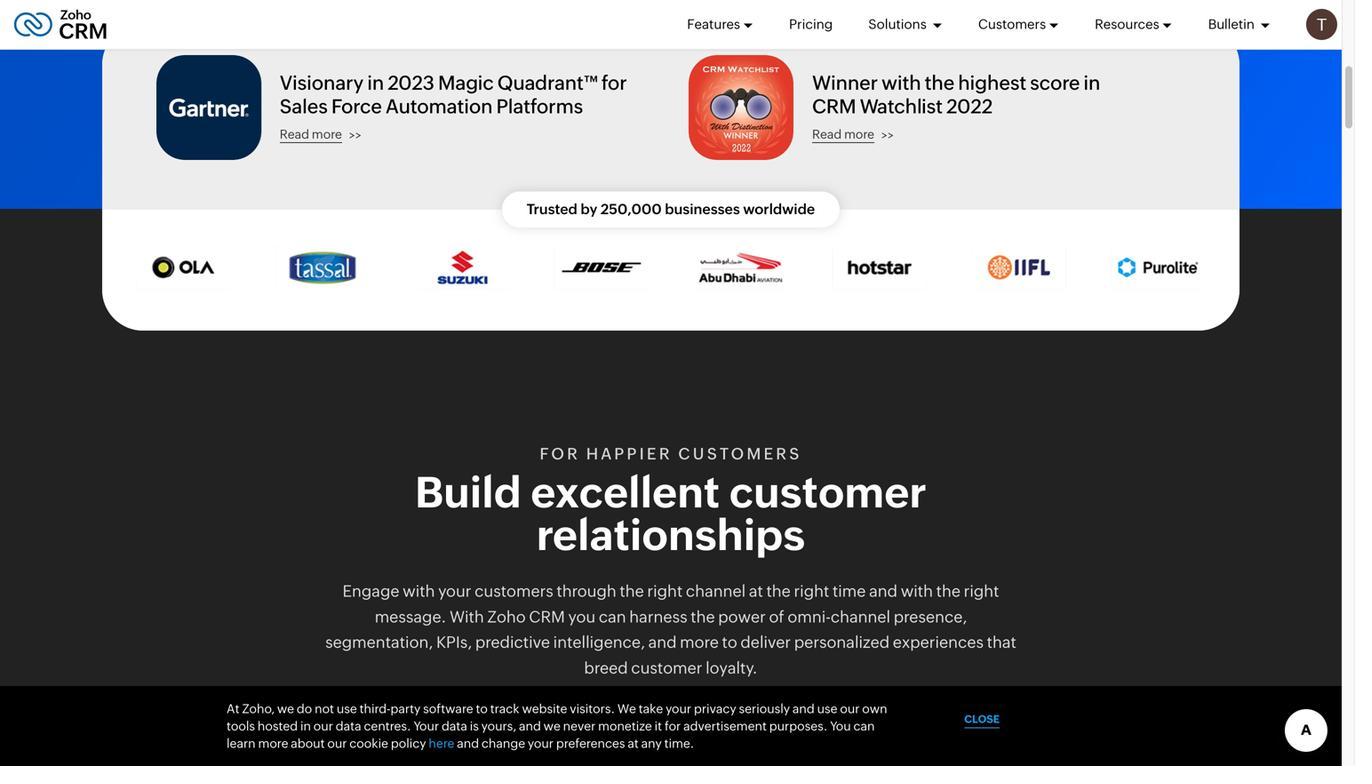 Task type: vqa. For each thing, say whether or not it's contained in the screenshot.
better
yes



Task type: describe. For each thing, give the bounding box(es) containing it.
to inside you can harness the power of omni-channel presence, segmentation, kpis, predictive intelligence, and more to deliver personalized experiences that breed customer loyalty.
[[722, 633, 738, 652]]

trusted by 250,000 businesses worldwide
[[527, 201, 815, 217]]

features
[[687, 16, 740, 32]]

change
[[482, 736, 525, 751]]

crm inside winner with the highest score in crm watchlist 2022
[[812, 95, 856, 118]]

hosted
[[258, 719, 298, 733]]

policy
[[391, 736, 426, 751]]

automation
[[386, 95, 493, 118]]

250,000
[[601, 201, 662, 217]]

personalized
[[794, 633, 890, 652]]

and inside engage with your customers through the right channel at the right time and with the right message. with
[[869, 582, 898, 600]]

to inside at zoho, we do not use third-party software to track website visitors. we take your privacy seriously and use our own tools hosted in our data centres. your data is yours, and we never monetize it for advertisement purposes. you can learn more about our cookie policy
[[476, 702, 488, 716]]

1 vertical spatial relationships
[[751, 695, 849, 713]]

watchlist
[[860, 95, 943, 118]]

party
[[391, 702, 421, 716]]

third-
[[360, 702, 391, 716]]

read for visionary in 2023 magic quadrant™ for sales force automation platforms
[[280, 127, 309, 141]]

resources
[[1095, 16, 1160, 32]]

more down watchlist on the top right of page
[[845, 127, 875, 141]]

quadrant™
[[498, 71, 598, 94]]

by
[[581, 201, 598, 217]]

track
[[490, 702, 520, 716]]

experiences
[[893, 633, 984, 652]]

3 right from the left
[[964, 582, 1000, 600]]

with up presence,
[[901, 582, 933, 600]]

the up presence,
[[937, 582, 961, 600]]

2023
[[388, 71, 435, 94]]

channel for right
[[686, 582, 746, 600]]

channel for omni-
[[831, 608, 891, 626]]

1 vertical spatial can
[[593, 695, 620, 713]]

features link
[[687, 0, 754, 49]]

it
[[655, 719, 662, 733]]

zoho,
[[242, 702, 275, 716]]

visitors.
[[570, 702, 615, 716]]

harness
[[630, 608, 688, 626]]

1 vertical spatial our
[[314, 719, 333, 733]]

any
[[641, 736, 662, 751]]

segmentation,
[[325, 633, 433, 652]]

more inside at zoho, we do not use third-party software to track website visitors. we take your privacy seriously and use our own tools hosted in our data centres. your data is yours, and we never monetize it for advertisement purposes. you can learn more about our cookie policy
[[258, 736, 288, 751]]

businesses
[[665, 201, 740, 217]]

pricing link
[[789, 0, 833, 49]]

sales
[[280, 95, 328, 118]]

loyalty.
[[706, 659, 758, 677]]

privacy
[[694, 702, 737, 716]]

pricing
[[789, 16, 833, 32]]

can inside at zoho, we do not use third-party software to track website visitors. we take your privacy seriously and use our own tools hosted in our data centres. your data is yours, and we never monetize it for advertisement purposes. you can learn more about our cookie policy
[[854, 719, 875, 733]]

learn
[[227, 736, 256, 751]]

score
[[1030, 71, 1080, 94]]

highest
[[958, 71, 1027, 94]]

2 use from the left
[[817, 702, 838, 716]]

at
[[227, 702, 240, 716]]

winner with the highest score in crm watchlist 2022
[[812, 71, 1101, 118]]

0 vertical spatial our
[[840, 702, 860, 716]]

magic
[[438, 71, 494, 94]]

more inside you can harness the power of omni-channel presence, segmentation, kpis, predictive intelligence, and more to deliver personalized experiences that breed customer loyalty.
[[680, 633, 719, 652]]

through
[[557, 582, 617, 600]]

deliver
[[741, 633, 791, 652]]

close
[[965, 713, 1000, 725]]

purposes.
[[770, 719, 828, 733]]

at zoho, we do not use third-party software to track website visitors. we take your privacy seriously and use our own tools hosted in our data centres. your data is yours, and we never monetize it for advertisement purposes. you can learn more about our cookie policy
[[227, 702, 888, 751]]

engage
[[343, 582, 400, 600]]

time.
[[665, 736, 694, 751]]

customers inside engage with your customers through the right channel at the right time and with the right message. with
[[475, 582, 554, 600]]

trusted
[[527, 201, 578, 217]]

the up harness
[[620, 582, 644, 600]]

power
[[718, 608, 766, 626]]

visionary
[[280, 71, 364, 94]]

1 data from the left
[[336, 719, 361, 733]]

build
[[415, 468, 522, 517]]

monetize
[[598, 719, 652, 733]]

visionary in 2023 magic quadrant™ for sales force automation platforms
[[280, 71, 627, 118]]

in inside winner with the highest score in crm watchlist 2022
[[1084, 71, 1101, 94]]

solutions link
[[869, 0, 943, 49]]

1 vertical spatial zoho
[[511, 695, 550, 713]]

for
[[540, 445, 581, 463]]

intelligence,
[[553, 633, 645, 652]]

preferences
[[556, 736, 625, 751]]

excellent
[[531, 468, 720, 517]]

engage with your customers through the right channel at the right time and with the right message. with
[[343, 582, 1000, 626]]

0 horizontal spatial at
[[628, 736, 639, 751]]

bulletin
[[1209, 16, 1258, 32]]

you
[[830, 719, 851, 733]]

relationships inside for happier customers build excellent customer relationships
[[537, 511, 806, 560]]

message.
[[375, 608, 447, 626]]

advertisement
[[684, 719, 767, 733]]

take
[[639, 702, 663, 716]]

here
[[429, 736, 455, 751]]

here link
[[429, 736, 455, 751]]

worldwide
[[743, 201, 815, 217]]

winner
[[812, 71, 878, 94]]

more down the sales
[[312, 127, 342, 141]]

read more for winner with the highest score in
[[812, 127, 875, 141]]

2 vertical spatial our
[[327, 736, 347, 751]]

of
[[769, 608, 785, 626]]

for inside visionary in 2023 magic quadrant™ for sales force automation platforms
[[602, 71, 627, 94]]

and inside you can harness the power of omni-channel presence, segmentation, kpis, predictive intelligence, and more to deliver personalized experiences that breed customer loyalty.
[[648, 633, 677, 652]]



Task type: locate. For each thing, give the bounding box(es) containing it.
never
[[563, 719, 596, 733]]

channel inside you can harness the power of omni-channel presence, segmentation, kpis, predictive intelligence, and more to deliver personalized experiences that breed customer loyalty.
[[831, 608, 891, 626]]

0 vertical spatial to
[[722, 633, 738, 652]]

2 horizontal spatial your
[[666, 702, 692, 716]]

1 horizontal spatial right
[[794, 582, 830, 600]]

right up omni- at bottom
[[794, 582, 830, 600]]

1 read from the left
[[280, 127, 309, 141]]

and right time
[[869, 582, 898, 600]]

do
[[297, 702, 312, 716]]

your
[[438, 582, 472, 600], [666, 702, 692, 716], [528, 736, 554, 751]]

relationships up engage with your customers through the right channel at the right time and with the right message. with
[[537, 511, 806, 560]]

the left power
[[691, 608, 715, 626]]

0 horizontal spatial to
[[476, 702, 488, 716]]

software
[[423, 702, 473, 716]]

we down website
[[544, 719, 561, 733]]

0 vertical spatial for
[[602, 71, 627, 94]]

happier
[[586, 445, 673, 463]]

and down website
[[519, 719, 541, 733]]

read down winner
[[812, 127, 842, 141]]

2 read more from the left
[[812, 127, 875, 141]]

relationships up purposes.
[[751, 695, 849, 713]]

omni-
[[788, 608, 831, 626]]

tools
[[227, 719, 255, 733]]

1 horizontal spatial for
[[665, 719, 681, 733]]

in right score
[[1084, 71, 1101, 94]]

channel
[[686, 582, 746, 600], [831, 608, 891, 626]]

can
[[599, 608, 626, 626], [593, 695, 620, 713], [854, 719, 875, 733]]

with for winner
[[882, 71, 921, 94]]

zoho crm
[[487, 608, 565, 626]]

0 horizontal spatial your
[[438, 582, 472, 600]]

your up with
[[438, 582, 472, 600]]

1 horizontal spatial customers
[[679, 445, 802, 463]]

1 horizontal spatial data
[[442, 719, 467, 733]]

you can harness the power of omni-channel presence, segmentation, kpis, predictive intelligence, and more to deliver personalized experiences that breed customer loyalty.
[[325, 608, 1017, 677]]

data
[[336, 719, 361, 733], [442, 719, 467, 733]]

1 use from the left
[[337, 702, 357, 716]]

website
[[522, 702, 568, 716]]

in
[[367, 71, 384, 94], [1084, 71, 1101, 94], [300, 719, 311, 733]]

and down is
[[457, 736, 479, 751]]

more
[[312, 127, 342, 141], [845, 127, 875, 141], [680, 633, 719, 652], [258, 736, 288, 751]]

and down harness
[[648, 633, 677, 652]]

with up message.
[[403, 582, 435, 600]]

1 vertical spatial for
[[665, 719, 681, 733]]

with inside winner with the highest score in crm watchlist 2022
[[882, 71, 921, 94]]

read
[[280, 127, 309, 141], [812, 127, 842, 141]]

better
[[702, 695, 748, 713]]

with
[[882, 71, 921, 94], [403, 582, 435, 600], [901, 582, 933, 600]]

0 vertical spatial crm
[[812, 95, 856, 118]]

kpis,
[[436, 633, 472, 652]]

1 vertical spatial customers
[[475, 582, 554, 600]]

predictive
[[475, 633, 550, 652]]

0 horizontal spatial use
[[337, 702, 357, 716]]

1 vertical spatial crm
[[529, 608, 565, 626]]

about
[[291, 736, 325, 751]]

our down not
[[314, 719, 333, 733]]

more down 'hosted'
[[258, 736, 288, 751]]

1 vertical spatial channel
[[831, 608, 891, 626]]

1 horizontal spatial read more
[[812, 127, 875, 141]]

1 horizontal spatial use
[[817, 702, 838, 716]]

use right not
[[337, 702, 357, 716]]

crm down winner
[[812, 95, 856, 118]]

your
[[414, 719, 439, 733]]

in down do
[[300, 719, 311, 733]]

1 read more from the left
[[280, 127, 342, 141]]

0 horizontal spatial for
[[602, 71, 627, 94]]

relationships
[[537, 511, 806, 560], [751, 695, 849, 713]]

platforms
[[496, 95, 583, 118]]

read more for visionary in 2023 magic quadrant™ for sales force automation platforms
[[280, 127, 342, 141]]

solutions
[[869, 16, 930, 32]]

at inside engage with your customers through the right channel at the right time and with the right message. with
[[749, 582, 763, 600]]

0 vertical spatial can
[[599, 608, 626, 626]]

yours,
[[481, 719, 517, 733]]

1 horizontal spatial to
[[722, 633, 738, 652]]

channel up power
[[686, 582, 746, 600]]

in inside visionary in 2023 magic quadrant™ for sales force automation platforms
[[367, 71, 384, 94]]

2 right from the left
[[794, 582, 830, 600]]

seriously
[[739, 702, 790, 716]]

how
[[474, 695, 508, 713]]

right up the that
[[964, 582, 1000, 600]]

build
[[660, 695, 699, 713]]

1 horizontal spatial customer
[[730, 468, 927, 517]]

more up loyalty.
[[680, 633, 719, 652]]

in up force
[[367, 71, 384, 94]]

right
[[647, 582, 683, 600], [794, 582, 830, 600], [964, 582, 1000, 600]]

crm left you
[[529, 608, 565, 626]]

your down website
[[528, 736, 554, 751]]

0 vertical spatial your
[[438, 582, 472, 600]]

0 horizontal spatial read more
[[280, 127, 342, 141]]

the inside you can harness the power of omni-channel presence, segmentation, kpis, predictive intelligence, and more to deliver personalized experiences that breed customer loyalty.
[[691, 608, 715, 626]]

read for winner with the highest score in
[[812, 127, 842, 141]]

0 horizontal spatial in
[[300, 719, 311, 733]]

0 vertical spatial we
[[277, 702, 294, 716]]

customers
[[679, 445, 802, 463], [475, 582, 554, 600]]

presence,
[[894, 608, 967, 626]]

customer inside for happier customers build excellent customer relationships
[[730, 468, 927, 517]]

own
[[862, 702, 888, 716]]

and
[[869, 582, 898, 600], [648, 633, 677, 652], [793, 702, 815, 716], [519, 719, 541, 733], [457, 736, 479, 751]]

can up "intelligence,"
[[599, 608, 626, 626]]

0 horizontal spatial we
[[277, 702, 294, 716]]

we
[[277, 702, 294, 716], [544, 719, 561, 733]]

customers
[[979, 16, 1046, 32]]

2 vertical spatial can
[[854, 719, 875, 733]]

2 read from the left
[[812, 127, 842, 141]]

use up you
[[817, 702, 838, 716]]

the up 2022
[[925, 71, 955, 94]]

at up power
[[749, 582, 763, 600]]

channel down time
[[831, 608, 891, 626]]

1 horizontal spatial at
[[749, 582, 763, 600]]

customer inside you can harness the power of omni-channel presence, segmentation, kpis, predictive intelligence, and more to deliver personalized experiences that breed customer loyalty.
[[631, 659, 703, 677]]

1 horizontal spatial we
[[544, 719, 561, 733]]

zoho up yours,
[[511, 695, 550, 713]]

for right quadrant™
[[602, 71, 627, 94]]

breed
[[584, 659, 628, 677]]

our up you
[[840, 702, 860, 716]]

0 vertical spatial channel
[[686, 582, 746, 600]]

0 vertical spatial customers
[[679, 445, 802, 463]]

that
[[987, 633, 1017, 652]]

0 horizontal spatial right
[[647, 582, 683, 600]]

for right it
[[665, 719, 681, 733]]

can down own
[[854, 719, 875, 733]]

read more down the sales
[[280, 127, 342, 141]]

the up of at the bottom right of page
[[767, 582, 791, 600]]

can up monetize
[[593, 695, 620, 713]]

0 horizontal spatial customer
[[631, 659, 703, 677]]

zoho up predictive at bottom left
[[487, 608, 526, 626]]

and up purposes.
[[793, 702, 815, 716]]

1 horizontal spatial your
[[528, 736, 554, 751]]

our right about
[[327, 736, 347, 751]]

centres.
[[364, 719, 411, 733]]

0 horizontal spatial channel
[[686, 582, 746, 600]]

2 horizontal spatial right
[[964, 582, 1000, 600]]

we left do
[[277, 702, 294, 716]]

1 horizontal spatial channel
[[831, 608, 891, 626]]

0 horizontal spatial data
[[336, 719, 361, 733]]

1 vertical spatial we
[[544, 719, 561, 733]]

not
[[315, 702, 334, 716]]

we
[[618, 702, 636, 716]]

2 vertical spatial crm
[[553, 695, 590, 713]]

to up loyalty.
[[722, 633, 738, 652]]

1 horizontal spatial read
[[812, 127, 842, 141]]

terry turtle image
[[1307, 9, 1338, 40]]

0 vertical spatial relationships
[[537, 511, 806, 560]]

0 horizontal spatial customers
[[475, 582, 554, 600]]

1 right from the left
[[647, 582, 683, 600]]

cookie
[[350, 736, 388, 751]]

your inside engage with your customers through the right channel at the right time and with the right message. with
[[438, 582, 472, 600]]

2 vertical spatial your
[[528, 736, 554, 751]]

1 horizontal spatial in
[[367, 71, 384, 94]]

our
[[840, 702, 860, 716], [314, 719, 333, 733], [327, 736, 347, 751]]

data down "software"
[[442, 719, 467, 733]]

0 vertical spatial zoho
[[487, 608, 526, 626]]

0 horizontal spatial read
[[280, 127, 309, 141]]

for inside at zoho, we do not use third-party software to track website visitors. we take your privacy seriously and use our own tools hosted in our data centres. your data is yours, and we never monetize it for advertisement purposes. you can learn more about our cookie policy
[[665, 719, 681, 733]]

1 vertical spatial customer
[[631, 659, 703, 677]]

your right take
[[666, 702, 692, 716]]

with up watchlist on the top right of page
[[882, 71, 921, 94]]

1 vertical spatial at
[[628, 736, 639, 751]]

1 vertical spatial to
[[476, 702, 488, 716]]

can inside you can harness the power of omni-channel presence, segmentation, kpis, predictive intelligence, and more to deliver personalized experiences that breed customer loyalty.
[[599, 608, 626, 626]]

zoho crm logo image
[[13, 5, 108, 44]]

is
[[470, 719, 479, 733]]

here and change your preferences at any time.
[[429, 736, 694, 751]]

0 vertical spatial customer
[[730, 468, 927, 517]]

you
[[568, 608, 596, 626]]

2 horizontal spatial in
[[1084, 71, 1101, 94]]

the inside winner with the highest score in crm watchlist 2022
[[925, 71, 955, 94]]

0 vertical spatial at
[[749, 582, 763, 600]]

2022
[[947, 95, 993, 118]]

channel inside engage with your customers through the right channel at the right time and with the right message. with
[[686, 582, 746, 600]]

right up harness
[[647, 582, 683, 600]]

with for engage
[[403, 582, 435, 600]]

2 data from the left
[[442, 719, 467, 733]]

your inside at zoho, we do not use third-party software to track website visitors. we take your privacy seriously and use our own tools hosted in our data centres. your data is yours, and we never monetize it for advertisement purposes. you can learn more about our cookie policy
[[666, 702, 692, 716]]

customers inside for happier customers build excellent customer relationships
[[679, 445, 802, 463]]

zoho
[[487, 608, 526, 626], [511, 695, 550, 713]]

customer
[[730, 468, 927, 517], [631, 659, 703, 677]]

force
[[331, 95, 382, 118]]

to
[[722, 633, 738, 652], [476, 702, 488, 716]]

how zoho crm can help build better relationships
[[474, 695, 849, 713]]

read down the sales
[[280, 127, 309, 141]]

resources link
[[1095, 0, 1173, 49]]

help
[[624, 695, 657, 713]]

crm up never
[[553, 695, 590, 713]]

time
[[833, 582, 866, 600]]

in inside at zoho, we do not use third-party software to track website visitors. we take your privacy seriously and use our own tools hosted in our data centres. your data is yours, and we never monetize it for advertisement purposes. you can learn more about our cookie policy
[[300, 719, 311, 733]]

to up is
[[476, 702, 488, 716]]

data up cookie
[[336, 719, 361, 733]]

for happier customers build excellent customer relationships
[[415, 445, 927, 560]]

bulletin link
[[1209, 0, 1271, 49]]

at left any
[[628, 736, 639, 751]]

1 vertical spatial your
[[666, 702, 692, 716]]

read more down winner
[[812, 127, 875, 141]]



